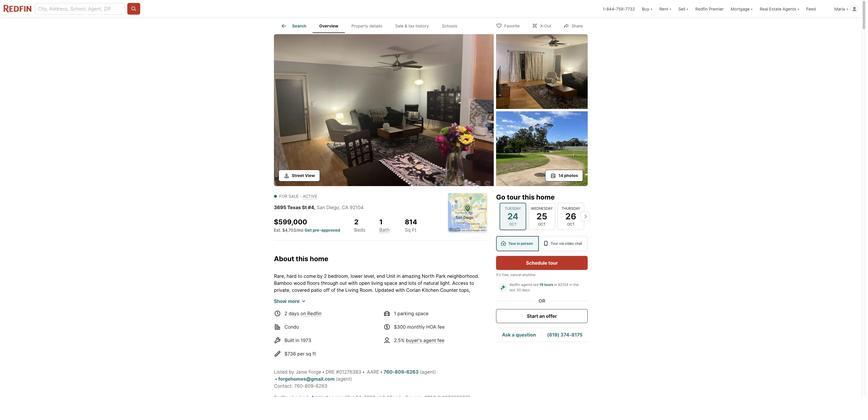 Task type: locate. For each thing, give the bounding box(es) containing it.
1 horizontal spatial 92104
[[558, 283, 569, 287]]

redfin inside 'button'
[[696, 6, 708, 11]]

by up floors
[[317, 274, 323, 279]]

short
[[472, 302, 484, 308]]

(619)
[[547, 333, 560, 339]]

1 vertical spatial open
[[284, 330, 295, 336]]

forge
[[309, 370, 321, 375]]

space inside rare, hard to come by 2 bedroom, lower level, end unit in amazing north park neighborhood. bamboo wood floors through out with open living space and lots of natural light. access to private, covered patio off of the living room. updated with corian kitchen counter tops, backsplash, sink and garbage disposal. ceiling fans in bedrooms, living and dining room. stacker washer/dryer closet in kitchen. parkeight condos are modern urban dwellings. short walk to restaurants, shops & cafes. great location & surrounded by well established residential neighborhood. within walking distance to neighboring morley field with pool, tennis, dog park, baseball, velodrome, picnic areas and more. zoo & balboa park also nearby. make an offer & let's open escrow!
[[384, 281, 398, 286]]

1 horizontal spatial park
[[436, 274, 446, 279]]

sell ▾ button
[[675, 0, 692, 18]]

0 horizontal spatial neighborhood.
[[274, 316, 306, 322]]

sale
[[289, 194, 299, 199]]

92104 right ca
[[350, 205, 364, 211]]

▾ for mortgage ▾
[[751, 6, 753, 11]]

, left san
[[314, 205, 316, 211]]

3 oct from the left
[[567, 222, 575, 227]]

fee down pool, in the bottom right of the page
[[438, 325, 445, 330]]

1 horizontal spatial an
[[539, 314, 545, 320]]

redfin up last
[[510, 283, 520, 287]]

redfin agents led 19 tours in 92104
[[510, 283, 569, 287]]

2 vertical spatial redfin
[[307, 311, 322, 317]]

92104
[[350, 205, 364, 211], [558, 283, 569, 287]]

submit search image
[[131, 6, 137, 12]]

• right the aare
[[380, 370, 383, 375]]

get pre-approved link
[[305, 228, 340, 233]]

open up built at the left bottom of page
[[284, 330, 295, 336]]

$300 monthly hoa fee
[[394, 325, 445, 330]]

1 tour from the left
[[508, 242, 516, 246]]

within
[[308, 316, 321, 322]]

come
[[304, 274, 316, 279]]

home up wednesday
[[536, 194, 555, 202]]

0 horizontal spatial 2
[[285, 311, 287, 317]]

& left tax
[[405, 23, 407, 28]]

hoa
[[426, 325, 436, 330]]

0 horizontal spatial home
[[310, 255, 328, 263]]

1 vertical spatial 809-
[[305, 384, 316, 390]]

agent
[[424, 338, 436, 344], [422, 370, 434, 375], [338, 377, 350, 382]]

tour for schedule
[[549, 261, 558, 266]]

0 vertical spatial (
[[420, 370, 422, 375]]

tour up tuesday
[[507, 194, 521, 202]]

private,
[[274, 288, 291, 293]]

and up urban
[[434, 295, 442, 301]]

agents
[[783, 6, 796, 11]]

0 horizontal spatial 1
[[380, 218, 383, 227]]

0 vertical spatial fee
[[438, 325, 445, 330]]

agents
[[521, 283, 533, 287]]

1 horizontal spatial open
[[359, 281, 370, 286]]

days down agents
[[522, 288, 530, 293]]

1 vertical spatial park
[[403, 323, 413, 329]]

chat
[[575, 242, 582, 246]]

with down "lower"
[[348, 281, 358, 286]]

space down unit
[[384, 281, 398, 286]]

▾ for rent ▾
[[670, 6, 671, 11]]

0 vertical spatial 1
[[380, 218, 383, 227]]

1 horizontal spatial ,
[[339, 205, 341, 211]]

search link
[[281, 23, 306, 30]]

1 horizontal spatial redfin
[[510, 283, 520, 287]]

0 vertical spatial this
[[522, 194, 535, 202]]

&
[[405, 23, 407, 28], [335, 309, 338, 315], [389, 309, 392, 315], [382, 323, 385, 329], [475, 323, 478, 329]]

1 horizontal spatial of
[[418, 281, 422, 286]]

374-
[[561, 333, 572, 339]]

0 vertical spatial 2
[[354, 218, 359, 227]]

0 vertical spatial 6263
[[406, 370, 419, 375]]

3695 texas st #4, san diego, ca 92104 image
[[274, 34, 494, 186], [496, 34, 588, 109], [496, 112, 588, 186]]

2 , from the left
[[339, 205, 341, 211]]

2 ▾ from the left
[[670, 6, 671, 11]]

0 horizontal spatial ,
[[314, 205, 316, 211]]

0 horizontal spatial by
[[289, 370, 294, 375]]

• down the listed
[[275, 377, 278, 382]]

overview tab
[[313, 19, 345, 33]]

2 right walk
[[285, 311, 287, 317]]

start
[[527, 314, 538, 320]]

2 up the beds
[[354, 218, 359, 227]]

1 horizontal spatial living
[[419, 295, 432, 301]]

1 vertical spatial days
[[289, 311, 299, 317]]

1 vertical spatial (
[[336, 377, 338, 382]]

open down level,
[[359, 281, 370, 286]]

( right the 760-809-6263 link
[[420, 370, 422, 375]]

home up come
[[310, 255, 328, 263]]

0 horizontal spatial 6263
[[316, 384, 327, 390]]

room. down the tops,
[[459, 295, 473, 301]]

▾ inside mortgage ▾ dropdown button
[[751, 6, 753, 11]]

redfin for redfin premier
[[696, 6, 708, 11]]

2 vertical spatial by
[[289, 370, 294, 375]]

offer
[[546, 314, 557, 320]]

tour in person option
[[496, 237, 539, 252]]

▾ inside buy ▾ dropdown button
[[651, 6, 653, 11]]

▾
[[651, 6, 653, 11], [670, 6, 671, 11], [687, 6, 689, 11], [751, 6, 753, 11], [798, 6, 799, 11], [847, 6, 848, 11]]

nearby.
[[425, 323, 441, 329]]

by down modern
[[420, 309, 425, 315]]

backsplash,
[[274, 295, 300, 301]]

1 vertical spatial 2
[[324, 274, 327, 279]]

oct down 25
[[538, 222, 546, 227]]

0 vertical spatial open
[[359, 281, 370, 286]]

1 horizontal spatial days
[[522, 288, 530, 293]]

& down 'condos'
[[389, 309, 392, 315]]

tour for tour in person
[[508, 242, 516, 246]]

agent down 01276383
[[338, 377, 350, 382]]

tour for go
[[507, 194, 521, 202]]

2 horizontal spatial 2
[[354, 218, 359, 227]]

fee down make
[[437, 338, 445, 344]]

▾ right sell
[[687, 6, 689, 11]]

park up light.
[[436, 274, 446, 279]]

14 photos button
[[546, 170, 583, 182]]

rent
[[660, 6, 668, 11]]

1 horizontal spatial the
[[573, 283, 579, 287]]

1 horizontal spatial tour
[[551, 242, 558, 246]]

mortgage ▾
[[731, 6, 753, 11]]

2 for 2 beds
[[354, 218, 359, 227]]

4 ▾ from the left
[[751, 6, 753, 11]]

oct inside tuesday 24 oct
[[509, 222, 517, 227]]

0 vertical spatial of
[[418, 281, 422, 286]]

pool,
[[434, 316, 445, 322]]

0 vertical spatial 92104
[[350, 205, 364, 211]]

with up bedrooms,
[[396, 288, 405, 293]]

built in 1973
[[285, 338, 311, 344]]

oct down 24
[[509, 222, 517, 227]]

share button
[[559, 19, 588, 31]]

▾ inside sell ▾ dropdown button
[[687, 6, 689, 11]]

0 horizontal spatial 760-
[[294, 384, 305, 390]]

0 vertical spatial with
[[348, 281, 358, 286]]

dining
[[443, 295, 457, 301]]

1 horizontal spatial neighborhood.
[[447, 274, 479, 279]]

1
[[380, 218, 383, 227], [394, 311, 396, 317]]

photos
[[564, 173, 578, 178]]

0 horizontal spatial open
[[284, 330, 295, 336]]

tab list
[[274, 18, 469, 33]]

areas
[[335, 323, 348, 329]]

0 vertical spatial neighborhood.
[[447, 274, 479, 279]]

1 horizontal spatial 760-
[[384, 370, 395, 375]]

0 horizontal spatial space
[[384, 281, 398, 286]]

days left on
[[289, 311, 299, 317]]

0 horizontal spatial days
[[289, 311, 299, 317]]

1 vertical spatial tour
[[549, 261, 558, 266]]

tax
[[409, 23, 415, 28]]

▾ right agents
[[798, 6, 799, 11]]

neighborhood. up access
[[447, 274, 479, 279]]

tour left the person
[[508, 242, 516, 246]]

next image
[[581, 212, 590, 222]]

fee
[[438, 325, 445, 330], [437, 338, 445, 344]]

corian
[[406, 288, 421, 293]]

▾ right mortgage
[[751, 6, 753, 11]]

2 horizontal spatial redfin
[[696, 6, 708, 11]]

1 vertical spatial 760-
[[294, 384, 305, 390]]

2 oct from the left
[[538, 222, 546, 227]]

City, Address, School, Agent, ZIP search field
[[35, 3, 125, 15]]

0 vertical spatial room.
[[360, 288, 374, 293]]

street view
[[292, 173, 315, 178]]

schedule tour
[[526, 261, 558, 266]]

0 vertical spatial space
[[384, 281, 398, 286]]

rent ▾
[[660, 6, 671, 11]]

cafes.
[[339, 309, 353, 315]]

760- right the aare
[[384, 370, 395, 375]]

start an offer
[[527, 314, 557, 320]]

oct inside thursday 26 oct
[[567, 222, 575, 227]]

built
[[285, 338, 294, 344]]

1 horizontal spatial by
[[317, 274, 323, 279]]

1 horizontal spatial 809-
[[395, 370, 406, 375]]

this right about
[[296, 255, 308, 263]]

updated
[[375, 288, 394, 293]]

1 vertical spatial 1
[[394, 311, 396, 317]]

1 vertical spatial room.
[[459, 295, 473, 301]]

picnic
[[321, 323, 334, 329]]

1 horizontal spatial space
[[415, 311, 429, 317]]

living up modern
[[419, 295, 432, 301]]

the down out
[[337, 288, 344, 293]]

free,
[[502, 273, 510, 278]]

$736 per sq ft
[[285, 351, 316, 357]]

days inside in the last 30 days
[[522, 288, 530, 293]]

$4,703
[[282, 228, 296, 233]]

premier
[[709, 6, 724, 11]]

25
[[537, 212, 547, 222]]

0 horizontal spatial room.
[[360, 288, 374, 293]]

buy ▾ button
[[642, 0, 653, 18]]

0 horizontal spatial of
[[331, 288, 336, 293]]

neighborhood. up condo
[[274, 316, 306, 322]]

property details tab
[[345, 19, 389, 33]]

of
[[418, 281, 422, 286], [331, 288, 336, 293]]

maria ▾
[[835, 6, 848, 11]]

809- right the aare
[[395, 370, 406, 375]]

0 horizontal spatial tour
[[508, 242, 516, 246]]

it's free, cancel anytime
[[496, 273, 536, 278]]

an left the offer
[[539, 314, 545, 320]]

to up more.
[[361, 316, 366, 322]]

kitchen.
[[344, 302, 362, 308]]

ft
[[412, 227, 417, 233]]

list box
[[496, 237, 588, 252]]

2 vertical spatial 2
[[285, 311, 287, 317]]

with down well on the bottom
[[423, 316, 432, 322]]

2 horizontal spatial with
[[423, 316, 432, 322]]

morley
[[395, 316, 410, 322]]

2 horizontal spatial oct
[[567, 222, 575, 227]]

& right zoo
[[382, 323, 385, 329]]

1 up "bath" link on the left of page
[[380, 218, 383, 227]]

844-
[[607, 6, 616, 11]]

counter
[[440, 288, 458, 293]]

2 up through on the left
[[324, 274, 327, 279]]

of right lots
[[418, 281, 422, 286]]

real
[[760, 6, 768, 11]]

, left ca
[[339, 205, 341, 211]]

1 for 1 parking space
[[394, 311, 396, 317]]

1 inside 1 bath
[[380, 218, 383, 227]]

or
[[539, 299, 545, 304]]

and down distance at left
[[349, 323, 357, 329]]

agent down hoa
[[424, 338, 436, 344]]

1 horizontal spatial 1
[[394, 311, 396, 317]]

neighborhood.
[[447, 274, 479, 279], [274, 316, 306, 322]]

0 vertical spatial redfin
[[696, 6, 708, 11]]

great
[[355, 309, 367, 315]]

1 vertical spatial 92104
[[558, 283, 569, 287]]

tops,
[[459, 288, 470, 293]]

contact:
[[274, 384, 293, 390]]

0 vertical spatial an
[[539, 314, 545, 320]]

14
[[559, 173, 563, 178]]

None button
[[500, 203, 526, 231], [529, 203, 555, 230], [558, 203, 584, 230], [500, 203, 526, 231], [529, 203, 555, 230], [558, 203, 584, 230]]

walking
[[323, 316, 340, 322]]

tour right the schedule
[[549, 261, 558, 266]]

3 ▾ from the left
[[687, 6, 689, 11]]

bedrooms,
[[394, 295, 418, 301]]

0 horizontal spatial oct
[[509, 222, 517, 227]]

2
[[354, 218, 359, 227], [324, 274, 327, 279], [285, 311, 287, 317]]

760- down forgehomes@gmail.com
[[294, 384, 305, 390]]

0 vertical spatial living
[[345, 288, 358, 293]]

▾ right maria
[[847, 6, 848, 11]]

park down morley
[[403, 323, 413, 329]]

by left janie
[[289, 370, 294, 375]]

92104 right tours
[[558, 283, 569, 287]]

ask
[[502, 333, 511, 339]]

5 ▾ from the left
[[798, 6, 799, 11]]

open
[[359, 281, 370, 286], [284, 330, 295, 336]]

8175
[[572, 333, 583, 339]]

oct inside wednesday 25 oct
[[538, 222, 546, 227]]

1 vertical spatial fee
[[437, 338, 445, 344]]

cancel
[[511, 273, 521, 278]]

x-out
[[540, 23, 551, 28]]

0 vertical spatial by
[[317, 274, 323, 279]]

an down the tennis,
[[456, 323, 461, 329]]

oct for 24
[[509, 222, 517, 227]]

2 beds
[[354, 218, 365, 233]]

1 horizontal spatial 2
[[324, 274, 327, 279]]

street
[[292, 173, 304, 178]]

0 vertical spatial days
[[522, 288, 530, 293]]

redfin right on
[[307, 311, 322, 317]]

1 vertical spatial )
[[350, 377, 352, 382]]

1 down 'condos'
[[394, 311, 396, 317]]

1 horizontal spatial tour
[[549, 261, 558, 266]]

1 vertical spatial redfin
[[510, 283, 520, 287]]

0 vertical spatial tour
[[507, 194, 521, 202]]

6 ▾ from the left
[[847, 6, 848, 11]]

fee for $300 monthly hoa fee
[[438, 325, 445, 330]]

0 vertical spatial 809-
[[395, 370, 406, 375]]

▾ right rent
[[670, 6, 671, 11]]

redfin for redfin agents led 19 tours in 92104
[[510, 283, 520, 287]]

this up wednesday
[[522, 194, 535, 202]]

redfin left the premier
[[696, 6, 708, 11]]

living up "disposal."
[[345, 288, 358, 293]]

809- down forgehomes@gmail.com link at the left
[[305, 384, 316, 390]]

tour left via
[[551, 242, 558, 246]]

& inside sale & tax history tab
[[405, 23, 407, 28]]

1 oct from the left
[[509, 222, 517, 227]]

the inside in the last 30 days
[[573, 283, 579, 287]]

oct down 26
[[567, 222, 575, 227]]

( down #
[[336, 377, 338, 382]]

1 vertical spatial living
[[419, 295, 432, 301]]

tour inside button
[[549, 261, 558, 266]]

the right tours
[[573, 283, 579, 287]]

▾ inside rent ▾ dropdown button
[[670, 6, 671, 11]]

0 horizontal spatial 92104
[[350, 205, 364, 211]]

tour via video chat option
[[539, 237, 588, 252]]

1 horizontal spatial (
[[420, 370, 422, 375]]

2 inside 2 beds
[[354, 218, 359, 227]]

0 horizontal spatial the
[[337, 288, 344, 293]]

& up walking
[[335, 309, 338, 315]]

about
[[274, 255, 294, 263]]

real estate agents ▾ button
[[756, 0, 803, 18]]

• left dre
[[322, 370, 325, 375]]

in inside option
[[517, 242, 520, 246]]

of right off
[[331, 288, 336, 293]]

▾ right buy
[[651, 6, 653, 11]]

/mo
[[296, 228, 304, 233]]

room. up ceiling
[[360, 288, 374, 293]]

agent right the 760-809-6263 link
[[422, 370, 434, 375]]

buy
[[642, 6, 650, 11]]

1 ▾ from the left
[[651, 6, 653, 11]]

x-out button
[[527, 19, 556, 31]]

led
[[534, 283, 539, 287]]

0 horizontal spatial redfin
[[307, 311, 322, 317]]

▾ for sell ▾
[[687, 6, 689, 11]]

dre
[[326, 370, 335, 375]]

space down modern
[[415, 311, 429, 317]]

0 vertical spatial home
[[536, 194, 555, 202]]

0 horizontal spatial an
[[456, 323, 461, 329]]

2 tour from the left
[[551, 242, 558, 246]]

0 vertical spatial 760-
[[384, 370, 395, 375]]

also
[[414, 323, 423, 329]]



Task type: vqa. For each thing, say whether or not it's contained in the screenshot.
pool,
yes



Task type: describe. For each thing, give the bounding box(es) containing it.
1 horizontal spatial room.
[[459, 295, 473, 301]]

it's
[[496, 273, 501, 278]]

monthly
[[407, 325, 425, 330]]

3695 texas st #4 , san diego , ca 92104
[[274, 205, 364, 211]]

dog
[[462, 316, 470, 322]]

search
[[292, 23, 306, 28]]

offer
[[462, 323, 474, 329]]

amazing
[[402, 274, 421, 279]]

show more button
[[274, 298, 305, 305]]

sell ▾
[[679, 6, 689, 11]]

active link
[[303, 194, 317, 199]]

1 vertical spatial agent
[[422, 370, 434, 375]]

2 for 2 days on redfin
[[285, 311, 287, 317]]

814 sq ft
[[405, 218, 417, 233]]

approved
[[321, 228, 340, 233]]

listed by janie forge • dre # 01276383 • aare • 760-809-6263 ( agent ) • forgehomes@gmail.com ( agent )
[[274, 370, 436, 382]]

redfin premier button
[[692, 0, 727, 18]]

tab list containing search
[[274, 18, 469, 33]]

modern
[[415, 302, 432, 308]]

list box containing tour in person
[[496, 237, 588, 252]]

janie
[[296, 370, 307, 375]]

san
[[317, 205, 325, 211]]

sale & tax history
[[395, 23, 429, 28]]

schedule
[[526, 261, 547, 266]]

zoo
[[372, 323, 381, 329]]

7732
[[625, 6, 635, 11]]

estate
[[769, 6, 782, 11]]

to up the tops,
[[470, 281, 474, 286]]

760- inside listed by janie forge • dre # 01276383 • aare • 760-809-6263 ( agent ) • forgehomes@gmail.com ( agent )
[[384, 370, 395, 375]]

off
[[324, 288, 330, 293]]

2 inside rare, hard to come by 2 bedroom, lower level, end unit in amazing north park neighborhood. bamboo wood floors through out with open living space and lots of natural light. access to private, covered patio off of the living room. updated with corian kitchen counter tops, backsplash, sink and garbage disposal. ceiling fans in bedrooms, living and dining room. stacker washer/dryer closet in kitchen. parkeight condos are modern urban dwellings. short walk to restaurants, shops & cafes. great location & surrounded by well established residential neighborhood. within walking distance to neighboring morley field with pool, tennis, dog park, baseball, velodrome, picnic areas and more. zoo & balboa park also nearby. make an offer & let's open escrow!
[[324, 274, 327, 279]]

washer/dryer
[[292, 302, 322, 308]]

about this home
[[274, 255, 328, 263]]

ask a question
[[502, 333, 536, 339]]

26
[[566, 212, 577, 222]]

property details
[[352, 23, 382, 28]]

sell ▾ button
[[679, 0, 689, 18]]

active
[[303, 194, 317, 199]]

0 vertical spatial agent
[[424, 338, 436, 344]]

mortgage ▾ button
[[727, 0, 756, 18]]

1 for 1 bath
[[380, 218, 383, 227]]

the inside rare, hard to come by 2 bedroom, lower level, end unit in amazing north park neighborhood. bamboo wood floors through out with open living space and lots of natural light. access to private, covered patio off of the living room. updated with corian kitchen counter tops, backsplash, sink and garbage disposal. ceiling fans in bedrooms, living and dining room. stacker washer/dryer closet in kitchen. parkeight condos are modern urban dwellings. short walk to restaurants, shops & cafes. great location & surrounded by well established residential neighborhood. within walking distance to neighboring morley field with pool, tennis, dog park, baseball, velodrome, picnic areas and more. zoo & balboa park also nearby. make an offer & let's open escrow!
[[337, 288, 344, 293]]

street view button
[[279, 170, 320, 182]]

buyer's agent fee link
[[406, 338, 445, 344]]

sink
[[302, 295, 310, 301]]

1 vertical spatial home
[[310, 255, 328, 263]]

▾ inside real estate agents ▾ link
[[798, 6, 799, 11]]

#4
[[308, 205, 314, 211]]

person
[[521, 242, 533, 246]]

2 vertical spatial with
[[423, 316, 432, 322]]

0 horizontal spatial )
[[350, 377, 352, 382]]

1 vertical spatial neighborhood.
[[274, 316, 306, 322]]

14 photos
[[559, 173, 578, 178]]

view
[[305, 173, 315, 178]]

overview
[[319, 23, 338, 28]]

(619) 374-8175
[[547, 333, 583, 339]]

wednesday 25 oct
[[531, 207, 553, 227]]

ca
[[342, 205, 349, 211]]

aare
[[367, 370, 379, 375]]

north
[[422, 274, 435, 279]]

favorite button
[[491, 19, 525, 31]]

tour in person
[[508, 242, 533, 246]]

1-
[[603, 6, 607, 11]]

oct for 26
[[567, 222, 575, 227]]

ceiling
[[362, 295, 377, 301]]

natural
[[424, 281, 439, 286]]

0 horizontal spatial (
[[336, 377, 338, 382]]

1 horizontal spatial with
[[396, 288, 405, 293]]

rent ▾ button
[[656, 0, 675, 18]]

1 vertical spatial space
[[415, 311, 429, 317]]

go
[[496, 194, 505, 202]]

and down "patio"
[[312, 295, 320, 301]]

to right walk
[[285, 309, 290, 315]]

an inside rare, hard to come by 2 bedroom, lower level, end unit in amazing north park neighborhood. bamboo wood floors through out with open living space and lots of natural light. access to private, covered patio off of the living room. updated with corian kitchen counter tops, backsplash, sink and garbage disposal. ceiling fans in bedrooms, living and dining room. stacker washer/dryer closet in kitchen. parkeight condos are modern urban dwellings. short walk to restaurants, shops & cafes. great location & surrounded by well established residential neighborhood. within walking distance to neighboring morley field with pool, tennis, dog park, baseball, velodrome, picnic areas and more. zoo & balboa park also nearby. make an offer & let's open escrow!
[[456, 323, 461, 329]]

#
[[336, 370, 339, 375]]

baseball,
[[274, 323, 294, 329]]

video
[[565, 242, 574, 246]]

1 horizontal spatial home
[[536, 194, 555, 202]]

est.
[[274, 228, 281, 233]]

0 vertical spatial )
[[434, 370, 436, 375]]

and left lots
[[399, 281, 407, 286]]

to up wood
[[298, 274, 302, 279]]

0 horizontal spatial with
[[348, 281, 358, 286]]

via
[[559, 242, 564, 246]]

fans
[[378, 295, 388, 301]]

809- inside listed by janie forge • dre # 01276383 • aare • 760-809-6263 ( agent ) • forgehomes@gmail.com ( agent )
[[395, 370, 406, 375]]

redfin premier
[[696, 6, 724, 11]]

schools tab
[[436, 19, 464, 33]]

1 vertical spatial of
[[331, 288, 336, 293]]

0 horizontal spatial 809-
[[305, 384, 316, 390]]

6263 inside listed by janie forge • dre # 01276383 • aare • 760-809-6263 ( agent ) • forgehomes@gmail.com ( agent )
[[406, 370, 419, 375]]

0 horizontal spatial living
[[345, 288, 358, 293]]

condo
[[285, 325, 299, 330]]

feed button
[[803, 0, 831, 18]]

pre-
[[313, 228, 321, 233]]

bamboo
[[274, 281, 292, 286]]

dwellings.
[[448, 302, 471, 308]]

an inside button
[[539, 314, 545, 320]]

sq
[[405, 227, 411, 233]]

st
[[302, 205, 307, 211]]

1 , from the left
[[314, 205, 316, 211]]

sale & tax history tab
[[389, 19, 436, 33]]

tour via video chat
[[551, 242, 582, 246]]

oct for 25
[[538, 222, 546, 227]]

anytime
[[522, 273, 536, 278]]

question
[[516, 333, 536, 339]]

▾ for buy ▾
[[651, 6, 653, 11]]

residential
[[463, 309, 486, 315]]

• left the aare
[[362, 370, 365, 375]]

0 horizontal spatial this
[[296, 255, 308, 263]]

1 horizontal spatial this
[[522, 194, 535, 202]]

1 parking space
[[394, 311, 429, 317]]

lower
[[351, 274, 363, 279]]

buy ▾
[[642, 6, 653, 11]]

in inside in the last 30 days
[[570, 283, 572, 287]]

-
[[300, 194, 302, 199]]

buy ▾ button
[[639, 0, 656, 18]]

& down park,
[[475, 323, 478, 329]]

bath
[[380, 227, 390, 233]]

in the last 30 days
[[510, 283, 580, 293]]

by inside listed by janie forge • dre # 01276383 • aare • 760-809-6263 ( agent ) • forgehomes@gmail.com ( agent )
[[289, 370, 294, 375]]

2 vertical spatial agent
[[338, 377, 350, 382]]

1 vertical spatial 6263
[[316, 384, 327, 390]]

1-844-759-7732 link
[[603, 6, 635, 11]]

tuesday 24 oct
[[505, 207, 521, 227]]

fee for 2.5% buyer's agent fee
[[437, 338, 445, 344]]

show more
[[274, 299, 300, 305]]

tour for tour via video chat
[[551, 242, 558, 246]]

per
[[297, 351, 305, 357]]

make
[[442, 323, 454, 329]]

1 vertical spatial by
[[420, 309, 425, 315]]

map entry image
[[448, 194, 487, 232]]

▾ for maria ▾
[[847, 6, 848, 11]]

0 horizontal spatial park
[[403, 323, 413, 329]]

bath link
[[380, 227, 390, 233]]



